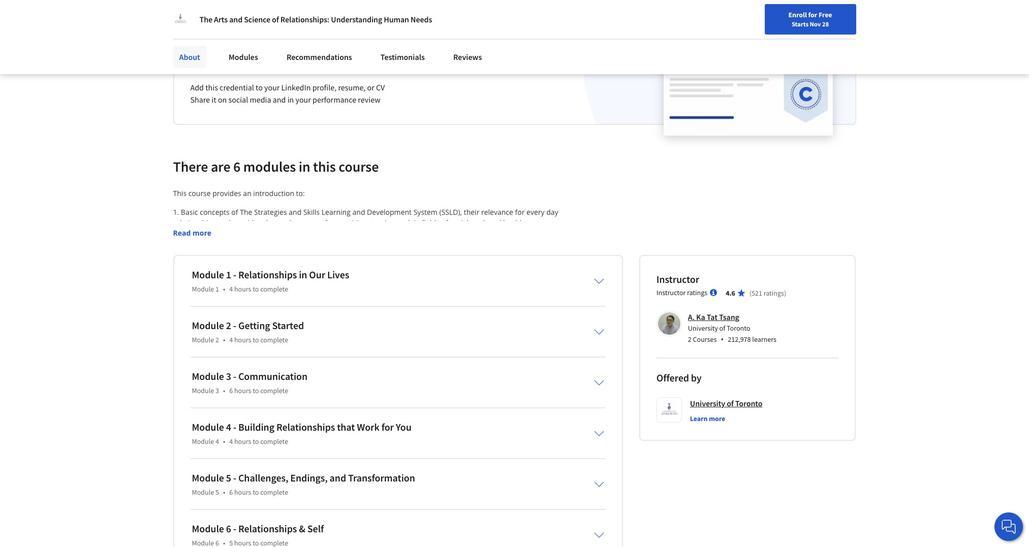 Task type: vqa. For each thing, say whether or not it's contained in the screenshot.
"provides" on the top of page
yes



Task type: describe. For each thing, give the bounding box(es) containing it.
circumstances,
[[435, 239, 485, 249]]

1 vertical spatial management
[[305, 239, 349, 249]]

assessment;
[[351, 239, 392, 249]]

module 3 - communication module 3 • 6 hours to complete
[[192, 370, 308, 396]]

learning
[[322, 207, 351, 217]]

linkedin
[[282, 82, 311, 92]]

1 vertical spatial 5
[[216, 488, 219, 497]]

• inside a. ka tat tsang university of toronto 2 courses • 212,978 learners
[[721, 334, 724, 345]]

0 horizontal spatial the
[[181, 239, 193, 249]]

hours inside "module 5 - challenges, endings, and transformation module 5 • 6 hours to complete"
[[234, 488, 251, 497]]

2 the from the left
[[402, 261, 413, 270]]

recommendations link
[[281, 46, 358, 68]]

( 521 ratings )
[[750, 289, 787, 298]]

enroll for free starts nov 28
[[789, 10, 833, 28]]

to inside module 2 - getting started module 2 • 4 hours to complete
[[253, 336, 259, 345]]

advanced
[[260, 218, 292, 228]]

system:
[[433, 261, 459, 270]]

relevance
[[482, 207, 514, 217]]

life
[[188, 271, 198, 281]]

find your new career
[[748, 12, 811, 21]]

2 inside a. ka tat tsang university of toronto 2 courses • 212,978 learners
[[689, 335, 692, 344]]

capacity)
[[538, 239, 567, 249]]

in inside module 1 - relationships in our lives module 1 • 4 hours to complete
[[299, 268, 307, 281]]

coursera career certificate image
[[664, 27, 834, 135]]

2 vertical spatial relationship
[[267, 261, 307, 270]]

521
[[752, 289, 763, 298]]

0 horizontal spatial 2
[[216, 336, 219, 345]]

care
[[526, 218, 541, 228]]

find
[[748, 12, 761, 21]]

hours inside module 3 - communication module 3 • 6 hours to complete
[[234, 386, 251, 396]]

6 inside module 3 - communication module 3 • 6 hours to complete
[[229, 386, 233, 396]]

practice
[[200, 229, 226, 238]]

career
[[231, 55, 270, 73]]

4.6
[[726, 289, 736, 298]]

ssld,
[[317, 229, 335, 238]]

0 horizontal spatial ratings
[[688, 288, 708, 297]]

2 module from the top
[[192, 285, 214, 294]]

2.
[[173, 229, 179, 238]]

6 inside "module 5 - challenges, endings, and transformation module 5 • 6 hours to complete"
[[229, 488, 233, 497]]

principles
[[228, 229, 260, 238]]

application
[[355, 261, 391, 270]]

n3c
[[394, 239, 408, 249]]

characteristics,
[[486, 239, 536, 249]]

university of toronto image
[[173, 12, 187, 26]]

learn more button
[[691, 414, 726, 424]]

challenges,
[[239, 472, 289, 485]]

core
[[181, 261, 197, 270]]

0 vertical spatial 3
[[226, 370, 231, 383]]

0 horizontal spatial 1
[[216, 285, 219, 294]]

provide
[[233, 218, 258, 228]]

lives
[[328, 268, 350, 281]]

self
[[308, 523, 324, 535]]

certificate
[[273, 55, 334, 73]]

0 vertical spatial relationship
[[382, 229, 422, 238]]

development
[[367, 207, 412, 217]]

modules
[[243, 158, 296, 176]]

fields
[[422, 218, 440, 228]]

or
[[367, 82, 375, 92]]

to inside "module 5 - challenges, endings, and transformation module 5 • 6 hours to complete"
[[253, 488, 259, 497]]

9 module from the top
[[192, 472, 224, 485]]

methods
[[277, 229, 306, 238]]

new
[[777, 12, 790, 21]]

there
[[173, 158, 208, 176]]

review inside the 1. basic concepts of the strategies and skills learning and development system (ssld), their relevance for every day relationships and provide advanced concepts for  participants who work in fields of social work and health care . 2. basic practice principles and methods of ssld, illustrated by relationship management case studies. 3. the ssld framework for relationship management assessment; n3c (needs, circumstances, characteristics, capacity) and problem translation. 4. core competencies in the relationship management application of the ssld system: observation learning, simulation, real life implementation, review and monitoring.
[[256, 271, 278, 281]]

2 work from the left
[[471, 218, 487, 228]]

social inside add this credential to your linkedin profile, resume, or cv share it on social media and in your performance review
[[229, 94, 248, 105]]

instructor for instructor ratings
[[657, 288, 686, 297]]

relationships for &
[[239, 523, 297, 535]]

(needs,
[[410, 239, 434, 249]]

their
[[464, 207, 480, 217]]

module 1 - relationships in our lives module 1 • 4 hours to complete
[[192, 268, 350, 294]]

resume,
[[338, 82, 366, 92]]

• inside module 1 - relationships in our lives module 1 • 4 hours to complete
[[223, 285, 225, 294]]

this inside add this credential to your linkedin profile, resume, or cv share it on social media and in your performance review
[[206, 82, 218, 92]]

english button
[[816, 0, 878, 33]]

in inside add this credential to your linkedin profile, resume, or cv share it on social media and in your performance review
[[288, 94, 294, 105]]

4.
[[173, 261, 179, 270]]

translation.
[[218, 250, 256, 260]]

enroll
[[789, 10, 808, 19]]

an
[[243, 189, 252, 198]]

more for learn more
[[710, 414, 726, 424]]

learn
[[691, 414, 708, 424]]

1 vertical spatial relationship
[[263, 239, 303, 249]]

2 basic from the top
[[181, 229, 198, 238]]

2 vertical spatial management
[[309, 261, 353, 270]]

media
[[250, 94, 271, 105]]

there are 6 modules in this course
[[173, 158, 379, 176]]

and left skills
[[289, 207, 302, 217]]

arts
[[214, 14, 228, 24]]

8 module from the top
[[192, 437, 214, 446]]

hours inside module 4 - building relationships that work for you module 4 • 4 hours to complete
[[234, 437, 251, 446]]

offered by
[[657, 372, 702, 384]]

read
[[173, 228, 191, 238]]

about link
[[173, 46, 206, 68]]

free
[[819, 10, 833, 19]]

chat with us image
[[1001, 519, 1018, 536]]

module 6 - relationships & self
[[192, 523, 324, 535]]

review inside add this credential to your linkedin profile, resume, or cv share it on social media and in your performance review
[[358, 94, 381, 105]]

4 module from the top
[[192, 336, 214, 345]]

to inside module 4 - building relationships that work for you module 4 • 4 hours to complete
[[253, 437, 259, 446]]

english
[[835, 11, 860, 22]]

1.
[[173, 207, 179, 217]]

- for 6
[[233, 523, 237, 535]]

on
[[218, 94, 227, 105]]

university of toronto
[[691, 399, 763, 409]]

this course provides an introduction to:
[[173, 189, 305, 198]]

1 horizontal spatial the
[[200, 14, 213, 24]]

complete inside module 3 - communication module 3 • 6 hours to complete
[[260, 386, 288, 396]]

1 horizontal spatial 2
[[226, 319, 231, 332]]

every
[[527, 207, 545, 217]]

1 vertical spatial this
[[313, 158, 336, 176]]

testimonials
[[381, 52, 425, 62]]

day
[[547, 207, 559, 217]]

complete inside module 1 - relationships in our lives module 1 • 4 hours to complete
[[260, 285, 288, 294]]

for up health
[[515, 207, 525, 217]]

• inside module 4 - building relationships that work for you module 4 • 4 hours to complete
[[223, 437, 225, 446]]

and down 3.
[[173, 250, 186, 260]]

who
[[380, 218, 394, 228]]

7 module from the top
[[192, 421, 224, 434]]

module inside dropdown button
[[192, 523, 224, 535]]

for up ssld, at the left of the page
[[325, 218, 335, 228]]

that
[[337, 421, 355, 434]]

relationships:
[[281, 14, 330, 24]]

and left the monitoring.
[[280, 271, 293, 281]]

ka
[[697, 312, 706, 322]]

building
[[239, 421, 275, 434]]

and down the relevance on the top left
[[489, 218, 502, 228]]

2 horizontal spatial your
[[762, 12, 776, 21]]

credential
[[220, 82, 254, 92]]

you
[[396, 421, 412, 434]]

a. ka tat tsang image
[[659, 313, 681, 335]]

of inside a. ka tat tsang university of toronto 2 courses • 212,978 learners
[[720, 324, 726, 333]]

add this credential to your linkedin profile, resume, or cv share it on social media and in your performance review
[[190, 82, 385, 105]]

hours inside module 1 - relationships in our lives module 1 • 4 hours to complete
[[234, 285, 251, 294]]

4 inside module 2 - getting started module 2 • 4 hours to complete
[[229, 336, 233, 345]]

0 vertical spatial 1
[[226, 268, 231, 281]]

relationships
[[173, 218, 216, 228]]

human
[[384, 14, 409, 24]]

in up to:
[[299, 158, 311, 176]]

0 vertical spatial 5
[[226, 472, 231, 485]]

1 vertical spatial university
[[691, 399, 726, 409]]

and right arts
[[229, 14, 243, 24]]

a. ka tat tsang link
[[689, 312, 740, 322]]



Task type: locate. For each thing, give the bounding box(es) containing it.
1 vertical spatial social
[[450, 218, 469, 228]]

endings,
[[291, 472, 328, 485]]

to down the getting
[[253, 336, 259, 345]]

to down implementation,
[[253, 285, 259, 294]]

basic up relationships
[[181, 207, 198, 217]]

1 vertical spatial your
[[264, 82, 280, 92]]

complete inside module 4 - building relationships that work for you module 4 • 4 hours to complete
[[260, 437, 288, 446]]

1 horizontal spatial 3
[[226, 370, 231, 383]]

0 horizontal spatial review
[[256, 271, 278, 281]]

relationships inside module 4 - building relationships that work for you module 4 • 4 hours to complete
[[277, 421, 335, 434]]

4 inside module 1 - relationships in our lives module 1 • 4 hours to complete
[[229, 285, 233, 294]]

1 module from the top
[[192, 268, 224, 281]]

module 6 - relationships & self button
[[184, 516, 613, 548]]

reviews
[[454, 52, 482, 62]]

11 module from the top
[[192, 523, 224, 535]]

- for 1
[[233, 268, 237, 281]]

•
[[223, 285, 225, 294], [721, 334, 724, 345], [223, 336, 225, 345], [223, 386, 225, 396], [223, 437, 225, 446], [223, 488, 225, 497]]

0 vertical spatial toronto
[[727, 324, 751, 333]]

5
[[226, 472, 231, 485], [216, 488, 219, 497]]

6 - from the top
[[233, 523, 237, 535]]

to inside add this credential to your linkedin profile, resume, or cv share it on social media and in your performance review
[[256, 82, 263, 92]]

to inside module 3 - communication module 3 • 6 hours to complete
[[253, 386, 259, 396]]

28
[[823, 20, 830, 28]]

the down the translation.
[[255, 261, 265, 270]]

2 hours from the top
[[234, 336, 251, 345]]

by inside the 1. basic concepts of the strategies and skills learning and development system (ssld), their relevance for every day relationships and provide advanced concepts for  participants who work in fields of social work and health care . 2. basic practice principles and methods of ssld, illustrated by relationship management case studies. 3. the ssld framework for relationship management assessment; n3c (needs, circumstances, characteristics, capacity) and problem translation. 4. core competencies in the relationship management application of the ssld system: observation learning, simulation, real life implementation, review and monitoring.
[[372, 229, 380, 238]]

concepts up 'practice'
[[200, 207, 230, 217]]

university
[[689, 324, 719, 333], [691, 399, 726, 409]]

relationship down 'methods'
[[263, 239, 303, 249]]

relationships for in
[[239, 268, 297, 281]]

ssld down (needs,
[[415, 261, 431, 270]]

- for 2
[[233, 319, 237, 332]]

social down credential
[[229, 94, 248, 105]]

and inside add this credential to your linkedin profile, resume, or cv share it on social media and in your performance review
[[273, 94, 286, 105]]

1 vertical spatial by
[[692, 372, 702, 384]]

0 vertical spatial course
[[339, 158, 379, 176]]

1 - from the top
[[233, 268, 237, 281]]

instructor ratings
[[657, 288, 708, 297]]

1 horizontal spatial by
[[692, 372, 702, 384]]

the right 3.
[[181, 239, 193, 249]]

instructor up instructor ratings
[[657, 273, 700, 286]]

0 vertical spatial this
[[206, 82, 218, 92]]

2
[[226, 319, 231, 332], [689, 335, 692, 344], [216, 336, 219, 345]]

1 vertical spatial more
[[710, 414, 726, 424]]

for inside enroll for free starts nov 28
[[809, 10, 818, 19]]

1 down implementation,
[[216, 285, 219, 294]]

career
[[792, 12, 811, 21]]

2 instructor from the top
[[657, 288, 686, 297]]

0 horizontal spatial ssld
[[195, 239, 212, 249]]

in left our
[[299, 268, 307, 281]]

to
[[256, 82, 263, 92], [253, 285, 259, 294], [253, 336, 259, 345], [253, 386, 259, 396], [253, 437, 259, 446], [253, 488, 259, 497]]

3 hours from the top
[[234, 386, 251, 396]]

modules link
[[223, 46, 264, 68]]

0 vertical spatial instructor
[[657, 273, 700, 286]]

0 horizontal spatial 3
[[216, 386, 219, 396]]

0 horizontal spatial work
[[396, 218, 412, 228]]

in down linkedin
[[288, 94, 294, 105]]

university up learn more
[[691, 399, 726, 409]]

1 horizontal spatial 5
[[226, 472, 231, 485]]

0 vertical spatial social
[[229, 94, 248, 105]]

complete down 'building'
[[260, 437, 288, 446]]

for left you
[[382, 421, 394, 434]]

module 4 - building relationships that work for you module 4 • 4 hours to complete
[[192, 421, 412, 446]]

in down system
[[414, 218, 420, 228]]

0 horizontal spatial 5
[[216, 488, 219, 497]]

more down university of toronto in the bottom of the page
[[710, 414, 726, 424]]

0 horizontal spatial this
[[206, 82, 218, 92]]

relationships down the translation.
[[239, 268, 297, 281]]

None search field
[[145, 6, 389, 27]]

more down relationships
[[193, 228, 212, 238]]

starts
[[792, 20, 809, 28]]

complete down the started
[[260, 336, 288, 345]]

hours down implementation,
[[234, 285, 251, 294]]

0 vertical spatial review
[[358, 94, 381, 105]]

science
[[244, 14, 271, 24]]

5 hours from the top
[[234, 488, 251, 497]]

1 down the translation.
[[226, 268, 231, 281]]

1 horizontal spatial the
[[402, 261, 413, 270]]

1 complete from the top
[[260, 285, 288, 294]]

2 vertical spatial relationships
[[239, 523, 297, 535]]

1 vertical spatial course
[[189, 189, 211, 198]]

0 horizontal spatial the
[[255, 261, 265, 270]]

transformation
[[348, 472, 415, 485]]

1 horizontal spatial concepts
[[294, 218, 323, 228]]

and up participants
[[353, 207, 365, 217]]

relationships inside module 1 - relationships in our lives module 1 • 4 hours to complete
[[239, 268, 297, 281]]

your down linkedin
[[296, 94, 311, 105]]

for inside module 4 - building relationships that work for you module 4 • 4 hours to complete
[[382, 421, 394, 434]]

0 vertical spatial basic
[[181, 207, 198, 217]]

this
[[173, 189, 187, 198]]

university of toronto link
[[691, 398, 763, 410]]

ratings right 521
[[764, 289, 785, 298]]

testimonials link
[[375, 46, 431, 68]]

0 horizontal spatial concepts
[[200, 207, 230, 217]]

-
[[233, 268, 237, 281], [233, 319, 237, 332], [233, 370, 237, 383], [233, 421, 237, 434], [233, 472, 237, 485], [233, 523, 237, 535]]

for down principles
[[252, 239, 262, 249]]

1 horizontal spatial review
[[358, 94, 381, 105]]

0 vertical spatial your
[[762, 12, 776, 21]]

health
[[504, 218, 525, 228]]

2 horizontal spatial 2
[[689, 335, 692, 344]]

0 horizontal spatial by
[[372, 229, 380, 238]]

relationship up the monitoring.
[[267, 261, 307, 270]]

modules
[[229, 52, 258, 62]]

by right offered
[[692, 372, 702, 384]]

work
[[357, 421, 380, 434]]

• inside "module 5 - challenges, endings, and transformation module 5 • 6 hours to complete"
[[223, 488, 225, 497]]

toronto
[[727, 324, 751, 333], [736, 399, 763, 409]]

0 vertical spatial management
[[424, 229, 468, 238]]

by
[[372, 229, 380, 238], [692, 372, 702, 384]]

read more
[[173, 228, 212, 238]]

the down n3c
[[402, 261, 413, 270]]

- inside module 1 - relationships in our lives module 1 • 4 hours to complete
[[233, 268, 237, 281]]

complete down communication
[[260, 386, 288, 396]]

4 complete from the top
[[260, 437, 288, 446]]

1 horizontal spatial course
[[339, 158, 379, 176]]

university inside a. ka tat tsang university of toronto 2 courses • 212,978 learners
[[689, 324, 719, 333]]

the up provide on the left top of the page
[[240, 207, 252, 217]]

review down or
[[358, 94, 381, 105]]

1 vertical spatial instructor
[[657, 288, 686, 297]]

to down communication
[[253, 386, 259, 396]]

hours down the getting
[[234, 336, 251, 345]]

competencies
[[199, 261, 245, 270]]

instructor for instructor
[[657, 273, 700, 286]]

more for read more
[[193, 228, 212, 238]]

learning,
[[503, 261, 532, 270]]

0 vertical spatial ssld
[[195, 239, 212, 249]]

relationships
[[239, 268, 297, 281], [277, 421, 335, 434], [239, 523, 297, 535]]

1 the from the left
[[255, 261, 265, 270]]

1 horizontal spatial 1
[[226, 268, 231, 281]]

5 - from the top
[[233, 472, 237, 485]]

0 vertical spatial by
[[372, 229, 380, 238]]

2 vertical spatial your
[[296, 94, 311, 105]]

work right the who
[[396, 218, 412, 228]]

0 vertical spatial more
[[193, 228, 212, 238]]

• inside module 3 - communication module 3 • 6 hours to complete
[[223, 386, 225, 396]]

management down ssld, at the left of the page
[[305, 239, 349, 249]]

a.
[[689, 312, 695, 322]]

- inside "module 5 - challenges, endings, and transformation module 5 • 6 hours to complete"
[[233, 472, 237, 485]]

1 vertical spatial the
[[240, 207, 252, 217]]

5 module from the top
[[192, 370, 224, 383]]

earn
[[190, 55, 219, 73]]

your right find
[[762, 12, 776, 21]]

1 vertical spatial basic
[[181, 229, 198, 238]]

university up the courses
[[689, 324, 719, 333]]

2 complete from the top
[[260, 336, 288, 345]]

course right this
[[189, 189, 211, 198]]

1 horizontal spatial this
[[313, 158, 336, 176]]

add
[[190, 82, 204, 92]]

0 vertical spatial concepts
[[200, 207, 230, 217]]

courses
[[694, 335, 717, 344]]

your up media
[[264, 82, 280, 92]]

1 horizontal spatial ssld
[[415, 261, 431, 270]]

started
[[272, 319, 304, 332]]

- for 4
[[233, 421, 237, 434]]

problem
[[188, 250, 216, 260]]

2 horizontal spatial the
[[240, 207, 252, 217]]

learners
[[753, 335, 777, 344]]

recommendations
[[287, 52, 352, 62]]

to down challenges,
[[253, 488, 259, 497]]

real
[[173, 271, 186, 281]]

1 vertical spatial concepts
[[294, 218, 323, 228]]

hours down communication
[[234, 386, 251, 396]]

and right media
[[273, 94, 286, 105]]

0 horizontal spatial more
[[193, 228, 212, 238]]

tat
[[707, 312, 718, 322]]

1 hours from the top
[[234, 285, 251, 294]]

2 vertical spatial the
[[181, 239, 193, 249]]

the
[[200, 14, 213, 24], [240, 207, 252, 217], [181, 239, 193, 249]]

3.
[[173, 239, 179, 249]]

- for 5
[[233, 472, 237, 485]]

participants
[[338, 218, 378, 228]]

by up assessment;
[[372, 229, 380, 238]]

this up learning
[[313, 158, 336, 176]]

studies.
[[486, 229, 512, 238]]

social inside the 1. basic concepts of the strategies and skills learning and development system (ssld), their relevance for every day relationships and provide advanced concepts for  participants who work in fields of social work and health care . 2. basic practice principles and methods of ssld, illustrated by relationship management case studies. 3. the ssld framework for relationship management assessment; n3c (needs, circumstances, characteristics, capacity) and problem translation. 4. core competencies in the relationship management application of the ssld system: observation learning, simulation, real life implementation, review and monitoring.
[[450, 218, 469, 228]]

social down (ssld),
[[450, 218, 469, 228]]

0 vertical spatial university
[[689, 324, 719, 333]]

• inside module 2 - getting started module 2 • 4 hours to complete
[[223, 336, 225, 345]]

1 horizontal spatial more
[[710, 414, 726, 424]]

6 module from the top
[[192, 386, 214, 396]]

relationship
[[382, 229, 422, 238], [263, 239, 303, 249], [267, 261, 307, 270]]

provides
[[213, 189, 241, 198]]

212,978
[[728, 335, 751, 344]]

and up 'practice'
[[218, 218, 231, 228]]

3 - from the top
[[233, 370, 237, 383]]

(
[[750, 289, 752, 298]]

1 vertical spatial relationships
[[277, 421, 335, 434]]

for
[[809, 10, 818, 19], [515, 207, 525, 217], [325, 218, 335, 228], [252, 239, 262, 249], [382, 421, 394, 434]]

the left arts
[[200, 14, 213, 24]]

relationship up n3c
[[382, 229, 422, 238]]

1 work from the left
[[396, 218, 412, 228]]

4 hours from the top
[[234, 437, 251, 446]]

1 vertical spatial 3
[[216, 386, 219, 396]]

1 horizontal spatial social
[[450, 218, 469, 228]]

course up learning
[[339, 158, 379, 176]]

basic down relationships
[[181, 229, 198, 238]]

complete up the started
[[260, 285, 288, 294]]

work up case
[[471, 218, 487, 228]]

0 vertical spatial the
[[200, 14, 213, 24]]

concepts down skills
[[294, 218, 323, 228]]

concepts
[[200, 207, 230, 217], [294, 218, 323, 228]]

module 5 - challenges, endings, and transformation module 5 • 6 hours to complete
[[192, 472, 415, 497]]

1 instructor from the top
[[657, 273, 700, 286]]

toronto inside a. ka tat tsang university of toronto 2 courses • 212,978 learners
[[727, 324, 751, 333]]

relationships left the that
[[277, 421, 335, 434]]

6 inside dropdown button
[[226, 523, 231, 535]]

1 basic from the top
[[181, 207, 198, 217]]

&
[[299, 523, 306, 535]]

1 vertical spatial review
[[256, 271, 278, 281]]

to:
[[296, 189, 305, 198]]

it
[[212, 94, 217, 105]]

4 - from the top
[[233, 421, 237, 434]]

0 vertical spatial relationships
[[239, 268, 297, 281]]

relationships inside dropdown button
[[239, 523, 297, 535]]

hours down 'building'
[[234, 437, 251, 446]]

1 vertical spatial toronto
[[736, 399, 763, 409]]

complete inside "module 5 - challenges, endings, and transformation module 5 • 6 hours to complete"
[[260, 488, 288, 497]]

management up circumstances,
[[424, 229, 468, 238]]

3 module from the top
[[192, 319, 224, 332]]

1 horizontal spatial ratings
[[764, 289, 785, 298]]

hours inside module 2 - getting started module 2 • 4 hours to complete
[[234, 336, 251, 345]]

strategies
[[254, 207, 287, 217]]

in down the translation.
[[247, 261, 253, 270]]

and down advanced
[[262, 229, 275, 238]]

0 horizontal spatial course
[[189, 189, 211, 198]]

ssld up problem
[[195, 239, 212, 249]]

hours down challenges,
[[234, 488, 251, 497]]

instructor up a. ka tat tsang icon
[[657, 288, 686, 297]]

0 horizontal spatial your
[[264, 82, 280, 92]]

course
[[339, 158, 379, 176], [189, 189, 211, 198]]

)
[[785, 289, 787, 298]]

work
[[396, 218, 412, 228], [471, 218, 487, 228]]

relationships left &
[[239, 523, 297, 535]]

- inside module 2 - getting started module 2 • 4 hours to complete
[[233, 319, 237, 332]]

2 - from the top
[[233, 319, 237, 332]]

to down 'building'
[[253, 437, 259, 446]]

complete inside module 2 - getting started module 2 • 4 hours to complete
[[260, 336, 288, 345]]

a. ka tat tsang university of toronto 2 courses • 212,978 learners
[[689, 312, 777, 345]]

10 module from the top
[[192, 488, 214, 497]]

observation
[[460, 261, 501, 270]]

for up the nov
[[809, 10, 818, 19]]

learn more
[[691, 414, 726, 424]]

- inside module 4 - building relationships that work for you module 4 • 4 hours to complete
[[233, 421, 237, 434]]

1 vertical spatial ssld
[[415, 261, 431, 270]]

- inside module 3 - communication module 3 • 6 hours to complete
[[233, 370, 237, 383]]

skills
[[304, 207, 320, 217]]

- for 3
[[233, 370, 237, 383]]

3 complete from the top
[[260, 386, 288, 396]]

and inside "module 5 - challenges, endings, and transformation module 5 • 6 hours to complete"
[[330, 472, 346, 485]]

5 complete from the top
[[260, 488, 288, 497]]

toronto inside university of toronto link
[[736, 399, 763, 409]]

this up 'it'
[[206, 82, 218, 92]]

ratings
[[688, 288, 708, 297], [764, 289, 785, 298]]

- inside dropdown button
[[233, 523, 237, 535]]

to inside module 1 - relationships in our lives module 1 • 4 hours to complete
[[253, 285, 259, 294]]

0 horizontal spatial social
[[229, 94, 248, 105]]

the
[[255, 261, 265, 270], [402, 261, 413, 270]]

1 horizontal spatial work
[[471, 218, 487, 228]]

management up the monitoring.
[[309, 261, 353, 270]]

3
[[226, 370, 231, 383], [216, 386, 219, 396]]

complete down challenges,
[[260, 488, 288, 497]]

illustrated
[[337, 229, 370, 238]]

1 vertical spatial 1
[[216, 285, 219, 294]]

case
[[470, 229, 484, 238]]

ratings up ka
[[688, 288, 708, 297]]

4
[[229, 285, 233, 294], [229, 336, 233, 345], [226, 421, 231, 434], [216, 437, 219, 446], [229, 437, 233, 446]]

and right endings, in the bottom of the page
[[330, 472, 346, 485]]

framework
[[214, 239, 250, 249]]

review right implementation,
[[256, 271, 278, 281]]

to up media
[[256, 82, 263, 92]]

(ssld),
[[440, 207, 462, 217]]

1 horizontal spatial your
[[296, 94, 311, 105]]



